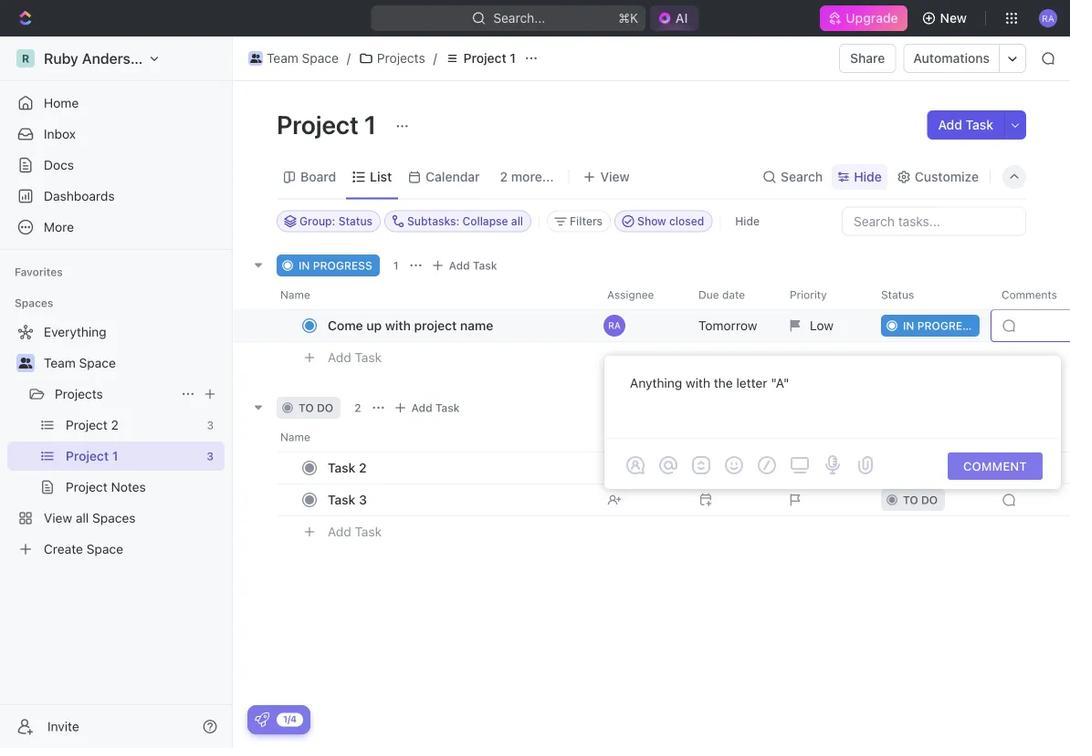Task type: locate. For each thing, give the bounding box(es) containing it.
tree containing team space
[[7, 318, 225, 564]]

team space right user group icon
[[267, 51, 339, 66]]

hide inside dropdown button
[[854, 169, 882, 184]]

1 vertical spatial team space link
[[44, 349, 221, 378]]

add task down ‎come
[[328, 350, 382, 365]]

project down search...
[[464, 51, 507, 66]]

hide inside button
[[735, 215, 760, 228]]

2 right the ‎task
[[359, 460, 367, 475]]

1 horizontal spatial team space link
[[244, 47, 343, 69]]

add task button up ‎come up with project name link
[[427, 254, 504, 276]]

1 horizontal spatial projects link
[[354, 47, 430, 69]]

automations
[[913, 51, 990, 66]]

/
[[347, 51, 351, 66], [433, 51, 437, 66]]

project 1
[[464, 51, 516, 66], [277, 109, 382, 139]]

team space link
[[244, 47, 343, 69], [44, 349, 221, 378]]

add task button up ‎task 2 'link' at the bottom
[[389, 397, 467, 419]]

add for add task button below task 3
[[328, 524, 351, 539]]

1 horizontal spatial team space
[[267, 51, 339, 66]]

0 horizontal spatial hide
[[735, 215, 760, 228]]

list
[[370, 169, 392, 184]]

1 vertical spatial project 1
[[277, 109, 382, 139]]

task
[[966, 117, 993, 132], [473, 259, 497, 272], [355, 350, 382, 365], [435, 401, 460, 414], [328, 492, 356, 507], [355, 524, 382, 539]]

add
[[938, 117, 962, 132], [449, 259, 470, 272], [328, 350, 351, 365], [411, 401, 432, 414], [328, 524, 351, 539]]

1 vertical spatial hide
[[735, 215, 760, 228]]

1 up list link
[[364, 109, 376, 139]]

‎come
[[328, 318, 363, 333]]

1 horizontal spatial project 1
[[464, 51, 516, 66]]

2 horizontal spatial 1
[[510, 51, 516, 66]]

team space inside sidebar navigation
[[44, 356, 116, 371]]

up
[[366, 318, 382, 333]]

0 horizontal spatial /
[[347, 51, 351, 66]]

0 vertical spatial team
[[267, 51, 298, 66]]

task left the 3
[[328, 492, 356, 507]]

favorites
[[15, 266, 63, 278]]

1 vertical spatial projects link
[[55, 380, 173, 409]]

task up customize
[[966, 117, 993, 132]]

docs
[[44, 158, 74, 173]]

sidebar navigation
[[0, 37, 233, 749]]

1 vertical spatial space
[[79, 356, 116, 371]]

0 horizontal spatial project 1
[[277, 109, 382, 139]]

task 3
[[328, 492, 367, 507]]

1 horizontal spatial /
[[433, 51, 437, 66]]

search
[[781, 169, 823, 184]]

with left the
[[686, 376, 710, 391]]

with
[[385, 318, 411, 333], [686, 376, 710, 391]]

project 1 up 'board'
[[277, 109, 382, 139]]

1 vertical spatial project
[[277, 109, 359, 139]]

1 horizontal spatial projects
[[377, 51, 425, 66]]

add up ‎task 2 'link' at the bottom
[[411, 401, 432, 414]]

to do
[[299, 401, 333, 414]]

add down task 3
[[328, 524, 351, 539]]

team space
[[267, 51, 339, 66], [44, 356, 116, 371]]

1 down search...
[[510, 51, 516, 66]]

home
[[44, 95, 79, 110]]

‎task 2 link
[[323, 455, 593, 481]]

add task for add task button below task 3
[[328, 524, 382, 539]]

dashboards link
[[7, 182, 225, 211]]

1 horizontal spatial project
[[464, 51, 507, 66]]

hide down search button
[[735, 215, 760, 228]]

1 right progress
[[393, 259, 399, 272]]

0 horizontal spatial projects link
[[55, 380, 173, 409]]

share button
[[839, 44, 896, 73]]

add task
[[938, 117, 993, 132], [449, 259, 497, 272], [328, 350, 382, 365], [411, 401, 460, 414], [328, 524, 382, 539]]

⌘k
[[618, 11, 638, 26]]

"a"
[[771, 376, 789, 391]]

anything
[[630, 376, 682, 391]]

0 vertical spatial projects link
[[354, 47, 430, 69]]

add task up customize
[[938, 117, 993, 132]]

add task button
[[927, 110, 1004, 140], [427, 254, 504, 276], [320, 347, 389, 368], [389, 397, 467, 419], [320, 521, 389, 543]]

project
[[464, 51, 507, 66], [277, 109, 359, 139]]

user group image
[[19, 358, 32, 369]]

add task button down ‎come
[[320, 347, 389, 368]]

space
[[302, 51, 339, 66], [79, 356, 116, 371]]

0 horizontal spatial team
[[44, 356, 76, 371]]

in progress
[[299, 259, 372, 272]]

add down ‎come
[[328, 350, 351, 365]]

0 vertical spatial project
[[464, 51, 507, 66]]

1
[[510, 51, 516, 66], [364, 109, 376, 139], [393, 259, 399, 272]]

‎come up with project name
[[328, 318, 493, 333]]

upgrade link
[[820, 5, 907, 31]]

hide right search
[[854, 169, 882, 184]]

upgrade
[[846, 11, 898, 26]]

2 right do
[[354, 401, 361, 414]]

space right user group icon
[[302, 51, 339, 66]]

0 vertical spatial 2
[[354, 401, 361, 414]]

calendar link
[[422, 164, 480, 190]]

tree
[[7, 318, 225, 564]]

project 1 down search...
[[464, 51, 516, 66]]

projects
[[377, 51, 425, 66], [55, 387, 103, 402]]

0 horizontal spatial space
[[79, 356, 116, 371]]

projects link inside tree
[[55, 380, 173, 409]]

task down up
[[355, 350, 382, 365]]

team
[[267, 51, 298, 66], [44, 356, 76, 371]]

1 vertical spatial 1
[[364, 109, 376, 139]]

0 vertical spatial 1
[[510, 51, 516, 66]]

comment
[[963, 460, 1027, 473]]

1 vertical spatial team space
[[44, 356, 116, 371]]

0 vertical spatial hide
[[854, 169, 882, 184]]

new
[[940, 11, 967, 26]]

team right user group image
[[44, 356, 76, 371]]

hide
[[854, 169, 882, 184], [735, 215, 760, 228]]

team space right user group image
[[44, 356, 116, 371]]

add task up name
[[449, 259, 497, 272]]

0 horizontal spatial projects
[[55, 387, 103, 402]]

2
[[354, 401, 361, 414], [359, 460, 367, 475]]

1 horizontal spatial space
[[302, 51, 339, 66]]

2 vertical spatial 1
[[393, 259, 399, 272]]

1 vertical spatial 2
[[359, 460, 367, 475]]

1 horizontal spatial with
[[686, 376, 710, 391]]

add task up ‎task 2 'link' at the bottom
[[411, 401, 460, 414]]

space inside sidebar navigation
[[79, 356, 116, 371]]

automations button
[[904, 45, 999, 72]]

project up 'board'
[[277, 109, 359, 139]]

1 vertical spatial with
[[686, 376, 710, 391]]

add task down task 3
[[328, 524, 382, 539]]

0 vertical spatial team space
[[267, 51, 339, 66]]

onboarding checklist button element
[[255, 713, 269, 728]]

3
[[359, 492, 367, 507]]

add task button up customize
[[927, 110, 1004, 140]]

do
[[317, 401, 333, 414]]

space right user group image
[[79, 356, 116, 371]]

with right up
[[385, 318, 411, 333]]

1 vertical spatial projects
[[55, 387, 103, 402]]

projects link
[[354, 47, 430, 69], [55, 380, 173, 409]]

1 vertical spatial team
[[44, 356, 76, 371]]

1 horizontal spatial hide
[[854, 169, 882, 184]]

add for add task button on top of customize
[[938, 117, 962, 132]]

0 horizontal spatial team space
[[44, 356, 116, 371]]

docs link
[[7, 151, 225, 180]]

board link
[[297, 164, 336, 190]]

home link
[[7, 89, 225, 118]]

anything with the letter "a"
[[630, 376, 789, 391]]

1 / from the left
[[347, 51, 351, 66]]

1 horizontal spatial 1
[[393, 259, 399, 272]]

team right user group icon
[[267, 51, 298, 66]]

task up ‎task 2 'link' at the bottom
[[435, 401, 460, 414]]

add up customize
[[938, 117, 962, 132]]

search button
[[757, 164, 828, 190]]

0 horizontal spatial 1
[[364, 109, 376, 139]]

0 vertical spatial project 1
[[464, 51, 516, 66]]

0 vertical spatial with
[[385, 318, 411, 333]]



Task type: describe. For each thing, give the bounding box(es) containing it.
spaces
[[15, 297, 53, 310]]

Search tasks... text field
[[843, 208, 1025, 235]]

inbox
[[44, 126, 76, 142]]

user group image
[[250, 54, 261, 63]]

onboarding checklist button image
[[255, 713, 269, 728]]

task 3 link
[[323, 487, 593, 513]]

tree inside sidebar navigation
[[7, 318, 225, 564]]

1 inside project 1 link
[[510, 51, 516, 66]]

project
[[414, 318, 457, 333]]

in
[[299, 259, 310, 272]]

‎task 2
[[328, 460, 367, 475]]

hide button
[[832, 164, 887, 190]]

the
[[714, 376, 733, 391]]

add task for add task button underneath ‎come
[[328, 350, 382, 365]]

board
[[300, 169, 336, 184]]

list link
[[366, 164, 392, 190]]

search...
[[493, 11, 545, 26]]

name
[[460, 318, 493, 333]]

dashboards
[[44, 189, 115, 204]]

0 vertical spatial space
[[302, 51, 339, 66]]

new button
[[915, 4, 978, 33]]

add up ‎come up with project name link
[[449, 259, 470, 272]]

calendar
[[426, 169, 480, 184]]

add task for add task button on top of customize
[[938, 117, 993, 132]]

favorites button
[[7, 261, 70, 283]]

projects inside tree
[[55, 387, 103, 402]]

1/4
[[283, 714, 297, 725]]

team inside tree
[[44, 356, 76, 371]]

hide button
[[728, 210, 767, 232]]

customize button
[[891, 164, 984, 190]]

‎task
[[328, 460, 356, 475]]

0 horizontal spatial team space link
[[44, 349, 221, 378]]

invite
[[47, 719, 79, 735]]

letter
[[736, 376, 767, 391]]

add for add task button underneath ‎come
[[328, 350, 351, 365]]

customize
[[915, 169, 979, 184]]

0 vertical spatial projects
[[377, 51, 425, 66]]

2 inside 'link'
[[359, 460, 367, 475]]

share
[[850, 51, 885, 66]]

0 horizontal spatial with
[[385, 318, 411, 333]]

task up name
[[473, 259, 497, 272]]

0 horizontal spatial project
[[277, 109, 359, 139]]

inbox link
[[7, 120, 225, 149]]

project 1 link
[[441, 47, 520, 69]]

add task button down task 3
[[320, 521, 389, 543]]

progress
[[313, 259, 372, 272]]

‎come up with project name link
[[323, 312, 593, 339]]

2 / from the left
[[433, 51, 437, 66]]

task down the 3
[[355, 524, 382, 539]]

0 vertical spatial team space link
[[244, 47, 343, 69]]

1 horizontal spatial team
[[267, 51, 298, 66]]

comment button
[[948, 453, 1043, 480]]

to
[[299, 401, 314, 414]]



Task type: vqa. For each thing, say whether or not it's contained in the screenshot.
API
no



